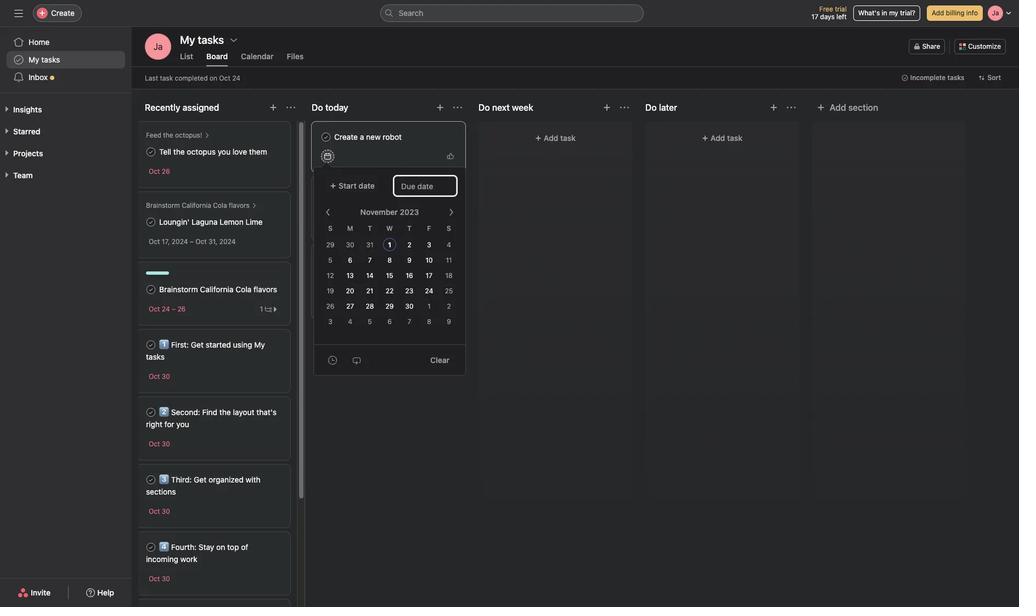 Task type: vqa. For each thing, say whether or not it's contained in the screenshot.


Task type: locate. For each thing, give the bounding box(es) containing it.
30 down for
[[162, 440, 170, 449]]

clear button
[[424, 351, 457, 370]]

1 vertical spatial 7
[[408, 318, 412, 326]]

1 horizontal spatial add task image
[[603, 103, 612, 112]]

oct 30 button for 2️⃣ second: find the layout that's right for you
[[149, 440, 170, 449]]

1 more section actions image from the left
[[454, 103, 462, 112]]

0 horizontal spatial tasks
[[41, 55, 60, 64]]

them
[[249, 147, 267, 157]]

2 completed image from the top
[[144, 339, 158, 352]]

1 t from the left
[[368, 225, 372, 233]]

11
[[446, 256, 452, 265]]

0 vertical spatial find
[[334, 199, 350, 209]]

0 horizontal spatial 2
[[408, 241, 412, 249]]

completed image left loungin'
[[144, 216, 158, 229]]

3 oct 30 button from the top
[[149, 508, 170, 516]]

oct 30 button down sections
[[149, 508, 170, 516]]

oct 30 down sections
[[149, 508, 170, 516]]

projects button
[[0, 148, 43, 159]]

2 oct 30 from the top
[[149, 440, 170, 449]]

1 vertical spatial 5
[[368, 318, 372, 326]]

my right using
[[254, 341, 265, 350]]

next month image
[[447, 208, 456, 217]]

s left 12,
[[328, 225, 333, 233]]

completed image for brand meeting with the marketing team
[[320, 265, 333, 278]]

2024 right 31,
[[220, 238, 236, 246]]

oct 30 for 4️⃣ fourth: stay on top of incoming work
[[149, 576, 170, 584]]

1 vertical spatial 4
[[348, 318, 353, 326]]

0 horizontal spatial you
[[177, 420, 189, 429]]

you left love
[[218, 147, 231, 157]]

my up inbox
[[29, 55, 39, 64]]

more section actions image left 'do later' at the right top of page
[[621, 103, 629, 112]]

jan 12, 2024 button
[[324, 220, 364, 228]]

completed image
[[144, 146, 158, 159], [144, 339, 158, 352]]

oct 30 down right
[[149, 440, 170, 449]]

tasks
[[41, 55, 60, 64], [948, 74, 965, 82], [146, 353, 165, 362]]

0 horizontal spatial 7
[[368, 256, 372, 265]]

search list box
[[380, 4, 644, 22]]

completed image up the team
[[320, 265, 333, 278]]

29 down '22'
[[386, 303, 394, 311]]

1 horizontal spatial s
[[447, 225, 451, 233]]

– down 20
[[347, 299, 351, 308]]

oct 30 down incoming
[[149, 576, 170, 584]]

2 down 18
[[447, 303, 451, 311]]

completed image
[[320, 131, 333, 144], [144, 216, 158, 229], [320, 265, 333, 278], [144, 283, 158, 297], [144, 406, 158, 420], [144, 474, 158, 487], [144, 542, 158, 555]]

0 vertical spatial get
[[191, 341, 204, 350]]

find inside 2️⃣ second: find the layout that's right for you
[[202, 408, 218, 417]]

0 horizontal spatial add task
[[544, 133, 576, 143]]

2 completed checkbox from the top
[[144, 474, 158, 487]]

3 oct 30 from the top
[[149, 508, 170, 516]]

1 vertical spatial tasks
[[948, 74, 965, 82]]

29 down jan
[[327, 241, 335, 249]]

2024 for 17,
[[172, 238, 188, 246]]

31,
[[209, 238, 218, 246]]

octopus!
[[175, 131, 202, 140]]

6 up the 'brand'
[[348, 256, 352, 265]]

1 vertical spatial 29
[[386, 303, 394, 311]]

1 vertical spatial 24
[[425, 287, 434, 295]]

1 vertical spatial create
[[334, 132, 358, 142]]

Due date text field
[[394, 176, 457, 196]]

add task image for do later
[[770, 103, 779, 112]]

list link
[[180, 52, 193, 66]]

completed checkbox down do today
[[320, 131, 333, 144]]

next week
[[493, 103, 534, 113]]

add task image for do next week
[[603, 103, 612, 112]]

add task image left the do
[[436, 103, 445, 112]]

3 down 'oct 25 – 27'
[[329, 318, 333, 326]]

1 vertical spatial brainstorm california cola flavors
[[159, 285, 277, 294]]

1 horizontal spatial 24
[[232, 74, 241, 82]]

with left 16
[[388, 267, 403, 276]]

0 horizontal spatial 17
[[426, 272, 433, 280]]

add task image for recently assigned
[[269, 103, 278, 112]]

tasks inside global "element"
[[41, 55, 60, 64]]

get
[[191, 341, 204, 350], [194, 476, 207, 485]]

love
[[233, 147, 247, 157]]

completed image left tell
[[144, 146, 158, 159]]

30 for 4️⃣ fourth: stay on top of incoming work
[[162, 576, 170, 584]]

brainstorm up loungin'
[[146, 202, 180, 210]]

add task image
[[436, 103, 445, 112], [603, 103, 612, 112]]

0 horizontal spatial my
[[29, 55, 39, 64]]

brainstorm california cola flavors up laguna
[[146, 202, 250, 210]]

1 vertical spatial completed image
[[144, 339, 158, 352]]

1 vertical spatial 25
[[337, 299, 345, 308]]

calendar
[[241, 52, 274, 61]]

1 vertical spatial 3
[[329, 318, 333, 326]]

completed checkbox for loungin' laguna lemon lime
[[144, 216, 158, 229]]

completed checkbox for 1️⃣ first: get started using my tasks
[[144, 339, 158, 352]]

on for completed
[[210, 74, 217, 82]]

0 vertical spatial 24
[[232, 74, 241, 82]]

feed the octopus!
[[146, 131, 202, 140]]

more section actions image for do today
[[454, 103, 462, 112]]

completed checkbox left the 3️⃣
[[144, 474, 158, 487]]

0 horizontal spatial create
[[51, 8, 75, 18]]

second:
[[171, 408, 200, 417]]

30
[[346, 241, 355, 249], [406, 303, 414, 311], [162, 373, 170, 381], [162, 440, 170, 449], [162, 508, 170, 516], [162, 576, 170, 584]]

last task completed on oct 24
[[145, 74, 241, 82]]

27
[[353, 299, 360, 308], [347, 303, 354, 311]]

17 left days
[[812, 13, 819, 21]]

4 down 'oct 25 – 27'
[[348, 318, 353, 326]]

completed image left '4️⃣' on the bottom of page
[[144, 542, 158, 555]]

2 vertical spatial completed checkbox
[[144, 542, 158, 555]]

24
[[232, 74, 241, 82], [425, 287, 434, 295], [162, 305, 170, 314]]

find right second:
[[202, 408, 218, 417]]

Completed checkbox
[[144, 146, 158, 159], [144, 474, 158, 487], [144, 542, 158, 555]]

show options image
[[230, 36, 238, 44]]

organized
[[209, 476, 244, 485]]

on inside 4️⃣ fourth: stay on top of incoming work
[[216, 543, 225, 553]]

1 horizontal spatial add task
[[711, 133, 743, 143]]

1 vertical spatial get
[[194, 476, 207, 485]]

oct 30 button down 1️⃣
[[149, 373, 170, 381]]

on down board link
[[210, 74, 217, 82]]

1 vertical spatial find
[[202, 408, 218, 417]]

1 vertical spatial with
[[246, 476, 261, 485]]

1 horizontal spatial 3
[[427, 241, 432, 249]]

oct 25 – 27
[[324, 299, 360, 308]]

free
[[820, 5, 834, 13]]

8
[[388, 256, 392, 265], [427, 318, 432, 326]]

7 down 23
[[408, 318, 412, 326]]

0 horizontal spatial 9
[[408, 256, 412, 265]]

billing
[[947, 9, 965, 17]]

2024
[[348, 220, 364, 228], [172, 238, 188, 246], [220, 238, 236, 246]]

1 horizontal spatial 8
[[427, 318, 432, 326]]

on
[[210, 74, 217, 82], [216, 543, 225, 553]]

0 vertical spatial completed image
[[144, 146, 158, 159]]

1 vertical spatial you
[[177, 420, 189, 429]]

get for organized
[[194, 476, 207, 485]]

completed image for 1️⃣ first: get started using my tasks
[[144, 339, 158, 352]]

4 up 11
[[447, 241, 451, 249]]

on left top
[[216, 543, 225, 553]]

10
[[426, 256, 433, 265]]

completed checkbox up the team
[[320, 265, 333, 278]]

projects
[[13, 149, 43, 158]]

new
[[366, 132, 381, 142]]

oct left 31,
[[196, 238, 207, 246]]

jan 12, 2024
[[324, 220, 364, 228]]

1 horizontal spatial add task image
[[770, 103, 779, 112]]

26 down tell
[[162, 168, 170, 176]]

s down next month icon
[[447, 225, 451, 233]]

0 horizontal spatial add task image
[[269, 103, 278, 112]]

on for stay
[[216, 543, 225, 553]]

3 up 10
[[427, 241, 432, 249]]

24 up 1️⃣
[[162, 305, 170, 314]]

0 horizontal spatial t
[[368, 225, 372, 233]]

oct down tell
[[149, 168, 160, 176]]

1 horizontal spatial 2024
[[220, 238, 236, 246]]

1 horizontal spatial 17
[[812, 13, 819, 21]]

9 up 16
[[408, 256, 412, 265]]

2 vertical spatial 24
[[162, 305, 170, 314]]

26 down 19
[[327, 303, 335, 311]]

8 up 15
[[388, 256, 392, 265]]

using
[[233, 341, 252, 350]]

start
[[339, 181, 357, 191]]

incomplete
[[911, 74, 947, 82]]

completed checkbox up right
[[144, 406, 158, 420]]

0 horizontal spatial 5
[[329, 256, 333, 265]]

3 completed checkbox from the top
[[144, 542, 158, 555]]

flavors up lemon
[[229, 202, 250, 210]]

stay
[[199, 543, 214, 553]]

get inside 3️⃣ third: get organized with sections
[[194, 476, 207, 485]]

2 add task image from the left
[[603, 103, 612, 112]]

0 horizontal spatial 24
[[162, 305, 170, 314]]

the up 23
[[405, 267, 417, 276]]

completed checkbox for create a new robot
[[320, 131, 333, 144]]

0 vertical spatial 29
[[327, 241, 335, 249]]

7 up meeting
[[368, 256, 372, 265]]

30 down incoming
[[162, 576, 170, 584]]

1 vertical spatial 2
[[447, 303, 451, 311]]

1 horizontal spatial add task button
[[652, 129, 793, 148]]

1 horizontal spatial t
[[408, 225, 412, 233]]

t down 2023
[[408, 225, 412, 233]]

1 horizontal spatial with
[[388, 267, 403, 276]]

0 horizontal spatial 4
[[348, 318, 353, 326]]

do next week
[[479, 103, 534, 113]]

date
[[359, 181, 375, 191]]

1 add task from the left
[[544, 133, 576, 143]]

sort
[[988, 74, 1002, 82]]

3️⃣ third: get organized with sections
[[146, 476, 261, 497]]

completed image for tell the octopus you love them
[[144, 146, 158, 159]]

0 horizontal spatial s
[[328, 225, 333, 233]]

2 more section actions image from the left
[[621, 103, 629, 112]]

completed image for create a new robot
[[320, 131, 333, 144]]

1 vertical spatial california
[[200, 285, 234, 294]]

oct 30 down 1️⃣
[[149, 373, 170, 381]]

2 add task from the left
[[711, 133, 743, 143]]

2 add task image from the left
[[770, 103, 779, 112]]

a
[[360, 132, 364, 142]]

1 horizontal spatial 5
[[368, 318, 372, 326]]

1 horizontal spatial 1
[[388, 241, 392, 249]]

oct down incoming
[[149, 576, 160, 584]]

completed image up oct 24 – 26
[[144, 283, 158, 297]]

2 t from the left
[[408, 225, 412, 233]]

0 vertical spatial on
[[210, 74, 217, 82]]

2024 right 17,
[[172, 238, 188, 246]]

16
[[406, 272, 413, 280]]

1 horizontal spatial 4
[[447, 241, 451, 249]]

0 vertical spatial 4
[[447, 241, 451, 249]]

more section actions image for do later
[[788, 103, 796, 112]]

create left the 'a'
[[334, 132, 358, 142]]

31
[[367, 241, 374, 249]]

more section actions image
[[454, 103, 462, 112], [788, 103, 796, 112]]

right
[[146, 420, 163, 429]]

get inside 1️⃣ first: get started using my tasks
[[191, 341, 204, 350]]

with
[[388, 267, 403, 276], [246, 476, 261, 485]]

17
[[812, 13, 819, 21], [426, 272, 433, 280]]

0 vertical spatial create
[[51, 8, 75, 18]]

create up home link
[[51, 8, 75, 18]]

1 vertical spatial my
[[254, 341, 265, 350]]

1️⃣ first: get started using my tasks
[[146, 341, 265, 362]]

add task button for do next week
[[486, 129, 626, 148]]

oct 30 button down right
[[149, 440, 170, 449]]

completed checkbox left loungin'
[[144, 216, 158, 229]]

task for do later
[[728, 133, 743, 143]]

1 inside 'button'
[[260, 305, 263, 313]]

1 vertical spatial brainstorm
[[159, 285, 198, 294]]

completed image for 3️⃣ third: get organized with sections
[[144, 474, 158, 487]]

more section actions image left do today
[[287, 103, 295, 112]]

0 vertical spatial 6
[[348, 256, 352, 265]]

november 2023 button
[[354, 203, 437, 222]]

completed checkbox for 3️⃣ third: get organized with sections
[[144, 474, 158, 487]]

0 vertical spatial completed checkbox
[[144, 146, 158, 159]]

oct 30 button for 3️⃣ third: get organized with sections
[[149, 508, 170, 516]]

add task image left 'do later' at the right top of page
[[603, 103, 612, 112]]

2 horizontal spatial task
[[728, 133, 743, 143]]

1 horizontal spatial 9
[[447, 318, 451, 326]]

9
[[408, 256, 412, 265], [447, 318, 451, 326]]

0 vertical spatial 17
[[812, 13, 819, 21]]

add billing info
[[933, 9, 979, 17]]

sort button
[[975, 70, 1007, 86]]

tasks for incomplete tasks
[[948, 74, 965, 82]]

add task button for do later
[[652, 129, 793, 148]]

tasks down home
[[41, 55, 60, 64]]

25
[[445, 287, 453, 295], [337, 299, 345, 308]]

1 add task image from the left
[[269, 103, 278, 112]]

30 down 1️⃣
[[162, 373, 170, 381]]

1 vertical spatial 9
[[447, 318, 451, 326]]

24 right 23
[[425, 287, 434, 295]]

1 horizontal spatial my
[[254, 341, 265, 350]]

completed image left the 3️⃣
[[144, 474, 158, 487]]

0 vertical spatial california
[[182, 202, 211, 210]]

0 vertical spatial with
[[388, 267, 403, 276]]

completed image up right
[[144, 406, 158, 420]]

s
[[328, 225, 333, 233], [447, 225, 451, 233]]

0 vertical spatial 5
[[329, 256, 333, 265]]

1 completed checkbox from the top
[[144, 146, 158, 159]]

4 oct 30 from the top
[[149, 576, 170, 584]]

25 down the team
[[337, 299, 345, 308]]

0 horizontal spatial add task image
[[436, 103, 445, 112]]

brainstorm california cola flavors down 31,
[[159, 285, 277, 294]]

2023
[[400, 208, 419, 217]]

brainstorm
[[146, 202, 180, 210], [159, 285, 198, 294]]

oct 30 button down incoming
[[149, 576, 170, 584]]

5 up 12
[[329, 256, 333, 265]]

1 oct 30 button from the top
[[149, 373, 170, 381]]

get right first:
[[191, 341, 204, 350]]

completed image down do today
[[320, 131, 333, 144]]

info
[[967, 9, 979, 17]]

1 horizontal spatial 25
[[445, 287, 453, 295]]

ja button
[[145, 34, 171, 60]]

1 more section actions image from the left
[[287, 103, 295, 112]]

tasks inside dropdown button
[[948, 74, 965, 82]]

find right previous month icon
[[334, 199, 350, 209]]

1 horizontal spatial cola
[[236, 285, 252, 294]]

2 s from the left
[[447, 225, 451, 233]]

1 add task image from the left
[[436, 103, 445, 112]]

the
[[163, 131, 173, 140], [173, 147, 185, 157], [405, 267, 417, 276], [220, 408, 231, 417]]

0 horizontal spatial cola
[[213, 202, 227, 210]]

add task for do later
[[711, 133, 743, 143]]

trial
[[836, 5, 847, 13]]

1 add task button from the left
[[486, 129, 626, 148]]

1 vertical spatial on
[[216, 543, 225, 553]]

oct 26
[[149, 168, 170, 176]]

oct 24 – 26
[[149, 305, 186, 314]]

0 horizontal spatial find
[[202, 408, 218, 417]]

hide sidebar image
[[14, 9, 23, 18]]

4 oct 30 button from the top
[[149, 576, 170, 584]]

completed checkbox for brand meeting with the marketing team
[[320, 265, 333, 278]]

completed image left 1️⃣
[[144, 339, 158, 352]]

the left layout
[[220, 408, 231, 417]]

start date button
[[323, 176, 386, 196]]

team
[[321, 279, 339, 288]]

add billing info button
[[928, 5, 984, 21]]

more section actions image
[[287, 103, 295, 112], [621, 103, 629, 112]]

2 oct 30 button from the top
[[149, 440, 170, 449]]

– up first:
[[172, 305, 176, 314]]

2 horizontal spatial –
[[347, 299, 351, 308]]

completed checkbox left tell
[[144, 146, 158, 159]]

previous month image
[[324, 208, 333, 217]]

brainstorm up oct 24 – 26
[[159, 285, 198, 294]]

invite
[[31, 589, 51, 598]]

1 horizontal spatial task
[[561, 133, 576, 143]]

2 add task button from the left
[[652, 129, 793, 148]]

oct 30 for 2️⃣ second: find the layout that's right for you
[[149, 440, 170, 449]]

0 vertical spatial my
[[29, 55, 39, 64]]

the right feed
[[163, 131, 173, 140]]

22
[[386, 287, 394, 295]]

completed checkbox for 4️⃣ fourth: stay on top of incoming work
[[144, 542, 158, 555]]

completed
[[175, 74, 208, 82]]

1 horizontal spatial 7
[[408, 318, 412, 326]]

25 down 18
[[445, 287, 453, 295]]

9 up clear
[[447, 318, 451, 326]]

completed checkbox up oct 24 – 26
[[144, 283, 158, 297]]

search
[[399, 8, 424, 18]]

2024 right 12,
[[348, 220, 364, 228]]

1 horizontal spatial you
[[218, 147, 231, 157]]

you
[[218, 147, 231, 157], [177, 420, 189, 429]]

flavors up the 1 'button'
[[254, 285, 277, 294]]

1 s from the left
[[328, 225, 333, 233]]

17 down 10
[[426, 272, 433, 280]]

15
[[386, 272, 394, 280]]

third:
[[171, 476, 192, 485]]

create inside dropdown button
[[51, 8, 75, 18]]

1 oct 30 from the top
[[149, 373, 170, 381]]

the inside 2️⃣ second: find the layout that's right for you
[[220, 408, 231, 417]]

flavors
[[229, 202, 250, 210], [254, 285, 277, 294]]

cola
[[213, 202, 227, 210], [236, 285, 252, 294]]

get for started
[[191, 341, 204, 350]]

1 vertical spatial 17
[[426, 272, 433, 280]]

0 horizontal spatial more section actions image
[[287, 103, 295, 112]]

28
[[366, 303, 374, 311]]

1 horizontal spatial create
[[334, 132, 358, 142]]

california up laguna
[[182, 202, 211, 210]]

0 vertical spatial brainstorm california cola flavors
[[146, 202, 250, 210]]

– left 31,
[[190, 238, 194, 246]]

2 more section actions image from the left
[[788, 103, 796, 112]]

Completed checkbox
[[320, 131, 333, 144], [144, 216, 158, 229], [320, 265, 333, 278], [144, 283, 158, 297], [144, 339, 158, 352], [144, 406, 158, 420]]

0 horizontal spatial 8
[[388, 256, 392, 265]]

inbox link
[[7, 69, 125, 86]]

oct 30 button
[[149, 373, 170, 381], [149, 440, 170, 449], [149, 508, 170, 516], [149, 576, 170, 584]]

you down second:
[[177, 420, 189, 429]]

add section button
[[813, 98, 883, 118]]

add task image
[[269, 103, 278, 112], [770, 103, 779, 112]]

tasks right the incomplete
[[948, 74, 965, 82]]

for
[[165, 420, 174, 429]]

t up 31
[[368, 225, 372, 233]]

1 completed image from the top
[[144, 146, 158, 159]]

files link
[[287, 52, 304, 66]]

completed checkbox left '4️⃣' on the bottom of page
[[144, 542, 158, 555]]

add task
[[544, 133, 576, 143], [711, 133, 743, 143]]

completed image for brainstorm california cola flavors
[[144, 283, 158, 297]]

tasks down 1️⃣
[[146, 353, 165, 362]]



Task type: describe. For each thing, give the bounding box(es) containing it.
0 horizontal spatial 3
[[329, 318, 333, 326]]

that's
[[257, 408, 277, 417]]

add time image
[[328, 356, 337, 365]]

global element
[[0, 27, 132, 93]]

completed checkbox for brainstorm california cola flavors
[[144, 283, 158, 297]]

tell
[[159, 147, 171, 157]]

oct down right
[[149, 440, 160, 449]]

lemon
[[220, 217, 244, 227]]

0 vertical spatial 3
[[427, 241, 432, 249]]

the right tell
[[173, 147, 185, 157]]

completed image for 4️⃣ fourth: stay on top of incoming work
[[144, 542, 158, 555]]

0 vertical spatial 8
[[388, 256, 392, 265]]

of
[[241, 543, 248, 553]]

fourth:
[[171, 543, 197, 553]]

oct up 1️⃣
[[149, 305, 160, 314]]

loungin'
[[159, 217, 190, 227]]

in
[[882, 9, 888, 17]]

0 vertical spatial 9
[[408, 256, 412, 265]]

17,
[[162, 238, 170, 246]]

1 horizontal spatial 2
[[447, 303, 451, 311]]

help
[[97, 589, 114, 598]]

create for create
[[51, 8, 75, 18]]

1 button
[[257, 304, 281, 315]]

brand
[[334, 267, 355, 276]]

tasks inside 1️⃣ first: get started using my tasks
[[146, 353, 165, 362]]

add task for do next week
[[544, 133, 576, 143]]

1 horizontal spatial 26
[[178, 305, 186, 314]]

my
[[890, 9, 899, 17]]

what's in my trial?
[[859, 9, 916, 17]]

f
[[428, 225, 431, 233]]

started
[[206, 341, 231, 350]]

0 vertical spatial brainstorm
[[146, 202, 180, 210]]

add task image for do today
[[436, 103, 445, 112]]

4️⃣
[[159, 543, 169, 553]]

trial?
[[901, 9, 916, 17]]

clear
[[431, 356, 450, 365]]

4️⃣ fourth: stay on top of incoming work
[[146, 543, 248, 565]]

30 down m
[[346, 241, 355, 249]]

share button
[[909, 39, 946, 54]]

customize button
[[955, 39, 1007, 54]]

2 horizontal spatial 1
[[428, 303, 431, 311]]

19
[[327, 287, 334, 295]]

12
[[327, 272, 334, 280]]

1 horizontal spatial find
[[334, 199, 350, 209]]

insights
[[13, 105, 42, 114]]

work
[[181, 555, 198, 565]]

meeting
[[358, 267, 386, 276]]

completed image for loungin' laguna lemon lime
[[144, 216, 158, 229]]

invite button
[[10, 584, 58, 604]]

more section actions image for do next week
[[621, 103, 629, 112]]

0 horizontal spatial 25
[[337, 299, 345, 308]]

calendar link
[[241, 52, 274, 66]]

insights button
[[0, 104, 42, 115]]

completed image for 2️⃣ second: find the layout that's right for you
[[144, 406, 158, 420]]

octopus
[[187, 147, 216, 157]]

starred
[[13, 127, 40, 136]]

18
[[446, 272, 453, 280]]

2024 for 12,
[[348, 220, 364, 228]]

november 2023
[[361, 208, 419, 217]]

tell the octopus you love them
[[159, 147, 267, 157]]

0 vertical spatial flavors
[[229, 202, 250, 210]]

my inside global "element"
[[29, 55, 39, 64]]

with inside brand meeting with the marketing team
[[388, 267, 403, 276]]

oct down 19
[[324, 299, 335, 308]]

sections
[[146, 488, 176, 497]]

jan
[[324, 220, 335, 228]]

tasks for my tasks
[[41, 55, 60, 64]]

first:
[[171, 341, 189, 350]]

1 horizontal spatial –
[[190, 238, 194, 246]]

20
[[346, 287, 354, 295]]

home link
[[7, 34, 125, 51]]

more section actions image for recently assigned
[[287, 103, 295, 112]]

oct 26 button
[[149, 168, 170, 176]]

november
[[361, 208, 398, 217]]

team
[[13, 171, 33, 180]]

set to repeat image
[[353, 356, 361, 365]]

days
[[821, 13, 835, 21]]

oct down 1️⃣
[[149, 373, 160, 381]]

2 horizontal spatial 24
[[425, 287, 434, 295]]

home
[[29, 37, 50, 47]]

robot
[[383, 132, 402, 142]]

you inside 2️⃣ second: find the layout that's right for you
[[177, 420, 189, 429]]

0 vertical spatial 25
[[445, 287, 453, 295]]

loungin' laguna lemon lime
[[159, 217, 263, 227]]

oct 30 button for 1️⃣ first: get started using my tasks
[[149, 373, 170, 381]]

0 horizontal spatial 29
[[327, 241, 335, 249]]

incomplete tasks button
[[897, 70, 970, 86]]

do later
[[646, 103, 678, 113]]

last
[[145, 74, 158, 82]]

the inside brand meeting with the marketing team
[[405, 267, 417, 276]]

30 down 23
[[406, 303, 414, 311]]

17 inside free trial 17 days left
[[812, 13, 819, 21]]

30 for 2️⃣ second: find the layout that's right for you
[[162, 440, 170, 449]]

my tasks
[[29, 55, 60, 64]]

0 vertical spatial 2
[[408, 241, 412, 249]]

1 horizontal spatial flavors
[[254, 285, 277, 294]]

m
[[347, 225, 353, 233]]

objective
[[352, 199, 384, 209]]

13
[[347, 272, 354, 280]]

starred button
[[0, 126, 40, 137]]

30 for 1️⃣ first: get started using my tasks
[[162, 373, 170, 381]]

1 horizontal spatial 6
[[388, 318, 392, 326]]

1 vertical spatial 8
[[427, 318, 432, 326]]

brand meeting with the marketing team
[[321, 267, 454, 288]]

completed checkbox for 2️⃣ second: find the layout that's right for you
[[144, 406, 158, 420]]

with inside 3️⃣ third: get organized with sections
[[246, 476, 261, 485]]

search button
[[380, 4, 644, 22]]

completed checkbox for tell the octopus you love them
[[144, 146, 158, 159]]

incomplete tasks
[[911, 74, 965, 82]]

top
[[227, 543, 239, 553]]

0 vertical spatial 7
[[368, 256, 372, 265]]

oct 30 for 3️⃣ third: get organized with sections
[[149, 508, 170, 516]]

2️⃣
[[159, 408, 169, 417]]

team button
[[0, 170, 33, 181]]

oct 30 for 1️⃣ first: get started using my tasks
[[149, 373, 170, 381]]

oct 17, 2024 – oct 31, 2024
[[149, 238, 236, 246]]

inbox
[[29, 72, 48, 82]]

oct 30 button for 4️⃣ fourth: stay on top of incoming work
[[149, 576, 170, 584]]

0 horizontal spatial 6
[[348, 256, 352, 265]]

0 horizontal spatial task
[[160, 74, 173, 82]]

my inside 1️⃣ first: get started using my tasks
[[254, 341, 265, 350]]

oct down board link
[[219, 74, 231, 82]]

create for create a new robot
[[334, 132, 358, 142]]

1 vertical spatial cola
[[236, 285, 252, 294]]

12,
[[337, 220, 346, 228]]

left
[[837, 13, 847, 21]]

share
[[923, 42, 941, 51]]

my tasks
[[180, 34, 224, 46]]

add section
[[830, 103, 879, 113]]

30 for 3️⃣ third: get organized with sections
[[162, 508, 170, 516]]

23
[[406, 287, 414, 295]]

0 vertical spatial cola
[[213, 202, 227, 210]]

2 horizontal spatial 26
[[327, 303, 335, 311]]

– for recently assigned
[[172, 305, 176, 314]]

21
[[367, 287, 374, 295]]

feed
[[146, 131, 161, 140]]

0 likes. click to like this task image
[[448, 153, 454, 160]]

do
[[479, 103, 490, 113]]

0 horizontal spatial 26
[[162, 168, 170, 176]]

task for do next week
[[561, 133, 576, 143]]

oct down sections
[[149, 508, 160, 516]]

lime
[[246, 217, 263, 227]]

– for do today
[[347, 299, 351, 308]]

oct left 17,
[[149, 238, 160, 246]]

free trial 17 days left
[[812, 5, 847, 21]]

do today
[[312, 103, 349, 113]]

1️⃣
[[159, 341, 169, 350]]



